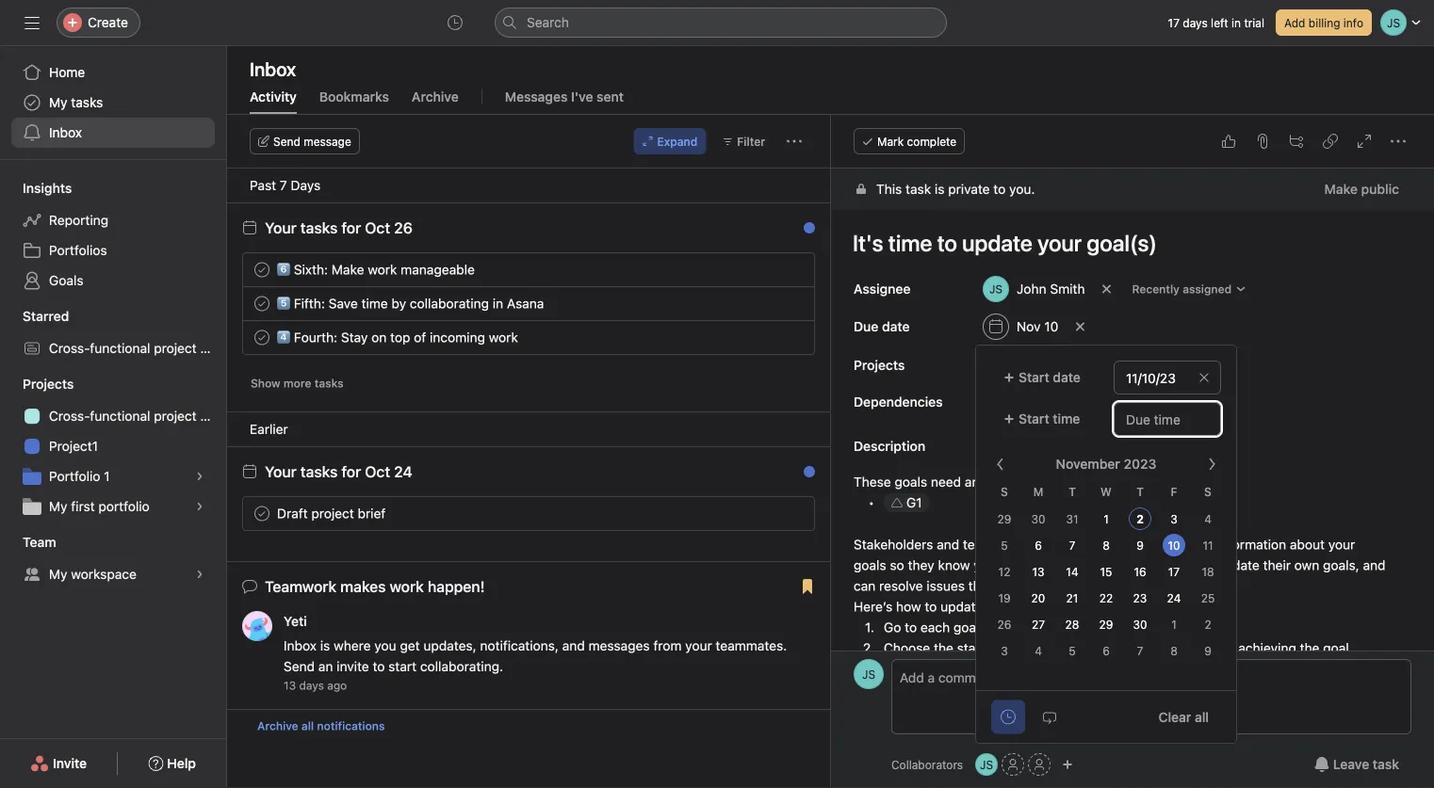 Task type: vqa. For each thing, say whether or not it's contained in the screenshot.


Task type: describe. For each thing, give the bounding box(es) containing it.
1 horizontal spatial update
[[1217, 558, 1260, 573]]

send message
[[273, 135, 351, 148]]

cross-functional project plan for 1st cross-functional project plan link from the bottom
[[49, 409, 226, 424]]

inbox inside global element
[[49, 125, 82, 140]]

0 horizontal spatial on
[[371, 330, 387, 345]]

full screen image
[[1357, 134, 1372, 149]]

0 vertical spatial 6
[[1035, 539, 1042, 553]]

main content containing this task is private to you.
[[831, 169, 1434, 789]]

1 horizontal spatial an
[[965, 474, 980, 490]]

2 vertical spatial project
[[311, 506, 354, 522]]

cross- inside projects element
[[49, 409, 90, 424]]

clear
[[1159, 710, 1191, 725]]

description document
[[833, 472, 1412, 742]]

17 for 17 days left in trial
[[1168, 16, 1180, 29]]

nov
[[1017, 319, 1041, 335]]

is for private
[[935, 181, 945, 197]]

1 vertical spatial 9
[[1204, 645, 1212, 658]]

goals link
[[11, 266, 215, 296]]

reporting
[[49, 212, 108, 228]]

makes
[[340, 578, 386, 596]]

1 vertical spatial and
[[1363, 558, 1386, 573]]

functional inside projects element
[[90, 409, 150, 424]]

top
[[390, 330, 410, 345]]

archive all notifications button
[[227, 711, 830, 743]]

completed checkbox for 6️⃣
[[251, 259, 273, 281]]

1 vertical spatial in
[[493, 296, 503, 311]]

all for clear
[[1195, 710, 1209, 725]]

1 vertical spatial 30
[[1133, 619, 1147, 632]]

time inside button
[[1053, 411, 1080, 427]]

choose
[[884, 641, 930, 656]]

1 vertical spatial of
[[1201, 537, 1214, 553]]

tasks for your tasks for oct 24
[[300, 463, 338, 481]]

19
[[998, 592, 1011, 605]]

2 they from the left
[[1137, 558, 1164, 573]]

leave task
[[1333, 757, 1399, 773]]

private
[[948, 181, 990, 197]]

plan for cross-functional project plan link in the starred element
[[200, 341, 226, 356]]

1 vertical spatial 7
[[1137, 645, 1143, 658]]

tasks for your tasks for oct 26
[[300, 219, 338, 237]]

23
[[1133, 592, 1147, 605]]

send inside button
[[273, 135, 300, 148]]

show
[[251, 377, 280, 390]]

my first portfolio
[[49, 499, 150, 515]]

attention.
[[1030, 579, 1088, 594]]

fourth:
[[294, 330, 337, 345]]

2 s from the left
[[1204, 485, 1212, 498]]

task for this
[[906, 181, 931, 197]]

goals
[[49, 273, 83, 288]]

1 t from the left
[[1069, 485, 1076, 498]]

info
[[1344, 16, 1364, 29]]

0 horizontal spatial update
[[941, 599, 983, 615]]

28
[[1065, 619, 1079, 632]]

cross-functional project plan link inside starred element
[[11, 334, 226, 364]]

smith
[[1050, 281, 1085, 297]]

1 vertical spatial that
[[998, 641, 1022, 656]]

help button
[[136, 747, 208, 781]]

your for your tasks for oct 26
[[265, 219, 297, 237]]

reporting link
[[11, 205, 215, 236]]

starred
[[23, 309, 69, 324]]

yeti inbox is where you get updates, notifications, and messages from your teammates. send an invite to start collaborating. 13 days ago
[[284, 614, 791, 693]]

and inside yeti inbox is where you get updates, notifications, and messages from your teammates. send an invite to start collaborating. 13 days ago
[[562, 638, 585, 654]]

previous month image
[[993, 457, 1008, 472]]

mark complete
[[877, 135, 957, 148]]

your for your tasks for oct 24
[[265, 463, 297, 481]]

1 vertical spatial 5
[[1069, 645, 1076, 658]]

1 horizontal spatial goal
[[1323, 641, 1349, 656]]

1 vertical spatial 8
[[1171, 645, 1178, 658]]

Due date text field
[[1114, 361, 1221, 395]]

earlier
[[250, 422, 288, 437]]

your inside yeti inbox is where you get updates, notifications, and messages from your teammates. send an invite to start collaborating. 13 days ago
[[685, 638, 712, 654]]

go
[[884, 620, 901, 636]]

1 vertical spatial 6
[[1103, 645, 1110, 658]]

complete
[[907, 135, 957, 148]]

create
[[88, 15, 128, 30]]

team
[[23, 535, 56, 550]]

teams element
[[0, 526, 226, 594]]

left
[[1211, 16, 1229, 29]]

history image
[[448, 15, 463, 30]]

0 horizontal spatial 7
[[1069, 539, 1076, 553]]

sent
[[597, 89, 624, 105]]

collaborating.
[[420, 659, 503, 675]]

0 vertical spatial of
[[414, 330, 426, 345]]

stakeholders and teammates need an up-to-date source of information about your goals so they know you're on track, have what they need to update their own goals, and can resolve issues that need attention. here's how to update your goals: go to each goal choose the status that reflects your level of confidence in achieving the goal
[[854, 537, 1389, 656]]

send message button
[[250, 128, 360, 155]]

15
[[1100, 566, 1112, 579]]

cross- inside starred element
[[49, 341, 90, 356]]

1 vertical spatial 24
[[1167, 592, 1181, 605]]

goals inside stakeholders and teammates need an up-to-date source of information about your goals so they know you're on track, have what they need to update their own goals, and can resolve issues that need attention. here's how to update your goals: go to each goal choose the status that reflects your level of confidence in achieving the goal
[[854, 558, 886, 573]]

1 vertical spatial 4
[[1035, 645, 1042, 658]]

reflects
[[1026, 641, 1072, 656]]

20
[[1031, 592, 1045, 605]]

0 horizontal spatial 2
[[1137, 513, 1144, 526]]

john
[[1017, 281, 1047, 297]]

17 for 17
[[1168, 566, 1180, 579]]

your down 28
[[1075, 641, 1102, 656]]

1 vertical spatial make
[[332, 262, 364, 278]]

0 vertical spatial and
[[937, 537, 959, 553]]

1 vertical spatial js button
[[975, 754, 998, 776]]

0 vertical spatial time
[[361, 296, 388, 311]]

teammates
[[963, 537, 1031, 553]]

teammates.
[[716, 638, 787, 654]]

my for my tasks
[[49, 95, 67, 110]]

2 cross-functional project plan link from the top
[[11, 401, 226, 432]]

7 days
[[280, 178, 321, 193]]

portfolio 1 link
[[11, 462, 215, 492]]

1 horizontal spatial of
[[1137, 641, 1149, 656]]

1 horizontal spatial days
[[1183, 16, 1208, 29]]

0 vertical spatial 8
[[1103, 539, 1110, 553]]

0 vertical spatial goals
[[895, 474, 927, 490]]

projects element
[[0, 368, 226, 526]]

make inside 'button'
[[1324, 181, 1358, 197]]

17 days left in trial
[[1168, 16, 1265, 29]]

achieving
[[1238, 641, 1296, 656]]

starred element
[[0, 300, 226, 368]]

to left you.
[[994, 181, 1006, 197]]

assignee
[[854, 281, 911, 297]]

10 inside dropdown button
[[1044, 319, 1059, 335]]

your tasks for oct 24
[[265, 463, 413, 481]]

4️⃣ fourth: stay on top of incoming work
[[277, 330, 518, 345]]

you're
[[974, 558, 1012, 573]]

notifications,
[[480, 638, 559, 654]]

project for cross-functional project plan link in the starred element
[[154, 341, 197, 356]]

create button
[[57, 8, 140, 38]]

expand button
[[634, 128, 706, 155]]

clear due date image
[[1199, 372, 1210, 384]]

0 horizontal spatial 24
[[394, 463, 413, 481]]

for for 26
[[342, 219, 361, 237]]

0 likes. click to like this task image
[[1221, 134, 1236, 149]]

0 vertical spatial work
[[368, 262, 397, 278]]

where
[[334, 638, 371, 654]]

sixth:
[[294, 262, 328, 278]]

clear all
[[1159, 710, 1209, 725]]

ago
[[327, 679, 347, 693]]

0 vertical spatial inbox
[[250, 57, 296, 80]]

john smith button
[[974, 272, 1094, 306]]

your tasks for oct 26
[[265, 219, 413, 237]]

1 vertical spatial 10
[[1168, 539, 1180, 553]]

add or remove collaborators image
[[1062, 760, 1073, 771]]

inbox link
[[11, 118, 215, 148]]

an inside stakeholders and teammates need an up-to-date source of information about your goals so they know you're on track, have what they need to update their own goals, and can resolve issues that need attention. here's how to update your goals: go to each goal choose the status that reflects your level of confidence in achieving the goal
[[1068, 537, 1083, 553]]

0 vertical spatial 13
[[1032, 566, 1045, 579]]

for for 24
[[342, 463, 361, 481]]

messages
[[589, 638, 650, 654]]

1 vertical spatial 26
[[998, 619, 1012, 632]]

starred button
[[0, 307, 69, 326]]

your down '12'
[[987, 599, 1014, 615]]

teamwork
[[265, 578, 337, 596]]

each
[[921, 620, 950, 636]]

to inside button
[[1008, 358, 1019, 371]]

1 horizontal spatial work
[[489, 330, 518, 345]]

first
[[71, 499, 95, 515]]

archive notification image
[[794, 584, 809, 599]]

start for start date
[[1019, 370, 1049, 385]]

more actions image
[[787, 134, 802, 149]]

0 vertical spatial js button
[[854, 660, 884, 690]]

filter button
[[714, 128, 774, 155]]

insights
[[23, 180, 72, 196]]

0 horizontal spatial 5
[[1001, 539, 1008, 553]]

messages i've sent link
[[505, 89, 624, 114]]

my workspace link
[[11, 560, 215, 590]]

fifth:
[[294, 296, 325, 311]]

invite
[[337, 659, 369, 675]]

1 vertical spatial 29
[[1099, 619, 1113, 632]]

assigned
[[1183, 283, 1232, 296]]

this
[[876, 181, 902, 197]]

0 horizontal spatial 3
[[1001, 645, 1008, 658]]

add subtask image
[[1289, 134, 1304, 149]]

archive link
[[412, 89, 459, 114]]

about
[[1290, 537, 1325, 553]]

notifications
[[317, 720, 385, 733]]

0 horizontal spatial 30
[[1031, 513, 1046, 526]]

0 horizontal spatial that
[[968, 579, 993, 594]]

0 vertical spatial in
[[1232, 16, 1241, 29]]

your up goals, on the bottom of the page
[[1328, 537, 1355, 553]]

1 horizontal spatial 2
[[1205, 619, 1211, 632]]

to inside yeti inbox is where you get updates, notifications, and messages from your teammates. send an invite to start collaborating. 13 days ago
[[373, 659, 385, 675]]

portfolios
[[49, 243, 107, 258]]

nov 10
[[1017, 319, 1059, 335]]



Task type: locate. For each thing, give the bounding box(es) containing it.
0 vertical spatial that
[[968, 579, 993, 594]]

archive down history "icon"
[[412, 89, 459, 105]]

all right clear
[[1195, 710, 1209, 725]]

0 vertical spatial on
[[371, 330, 387, 345]]

js button down choose at bottom
[[854, 660, 884, 690]]

update down information
[[1217, 558, 1260, 573]]

0 horizontal spatial 26
[[394, 219, 413, 237]]

0 horizontal spatial s
[[1001, 485, 1008, 498]]

0 vertical spatial cross-
[[49, 341, 90, 356]]

is inside yeti inbox is where you get updates, notifications, and messages from your teammates. send an invite to start collaborating. 13 days ago
[[320, 638, 330, 654]]

22
[[1099, 592, 1113, 605]]

1 s from the left
[[1001, 485, 1008, 498]]

oct up 6️⃣ sixth: make work manageable
[[365, 219, 390, 237]]

project inside projects element
[[154, 409, 197, 424]]

f
[[1171, 485, 1177, 498]]

clear due date image
[[1075, 321, 1086, 333]]

send down yeti
[[284, 659, 315, 675]]

1 start from the top
[[1019, 370, 1049, 385]]

inbox down my tasks
[[49, 125, 82, 140]]

completed checkbox for 5️⃣
[[251, 293, 273, 315]]

13 up 20
[[1032, 566, 1045, 579]]

the down the each
[[934, 641, 954, 656]]

oct for 26
[[365, 219, 390, 237]]

project up the see details, portfolio 1 icon in the bottom left of the page
[[154, 409, 197, 424]]

2 vertical spatial my
[[49, 567, 67, 582]]

3 my from the top
[[49, 567, 67, 582]]

more actions for this task image
[[1391, 134, 1406, 149]]

mark
[[877, 135, 904, 148]]

completed image left 5️⃣
[[251, 293, 273, 315]]

date
[[1053, 370, 1081, 385], [1126, 537, 1153, 553]]

what
[[1104, 558, 1134, 573]]

3 up source at the bottom
[[1171, 513, 1178, 526]]

13 left the ago
[[284, 679, 296, 693]]

you.
[[1009, 181, 1035, 197]]

in right left
[[1232, 16, 1241, 29]]

projects inside main content
[[854, 358, 905, 373]]

description
[[854, 439, 925, 454]]

leave
[[1333, 757, 1369, 773]]

on right '12'
[[1015, 558, 1030, 573]]

completed image
[[251, 293, 273, 315], [251, 327, 273, 349], [251, 503, 273, 525]]

0 horizontal spatial 10
[[1044, 319, 1059, 335]]

tasks for my tasks
[[71, 95, 103, 110]]

all inside archive all notifications button
[[301, 720, 314, 733]]

these goals need an update:
[[854, 474, 1029, 490]]

6 down "22"
[[1103, 645, 1110, 658]]

it's time to update your goal(s) dialog
[[831, 115, 1434, 789]]

4 completed checkbox from the top
[[251, 503, 273, 525]]

1 horizontal spatial time
[[1053, 411, 1080, 427]]

2 vertical spatial inbox
[[284, 638, 317, 654]]

1 cross- from the top
[[49, 341, 90, 356]]

time left by
[[361, 296, 388, 311]]

archive notification image for your tasks for oct 24
[[794, 469, 809, 484]]

1 horizontal spatial add
[[1284, 16, 1306, 29]]

add billing info
[[1284, 16, 1364, 29]]

and left messages
[[562, 638, 585, 654]]

add to projects
[[983, 358, 1066, 371]]

oct for 24
[[365, 463, 390, 481]]

0 vertical spatial js
[[862, 668, 875, 681]]

1 vertical spatial 13
[[284, 679, 296, 693]]

expand
[[657, 135, 698, 148]]

project
[[154, 341, 197, 356], [154, 409, 197, 424], [311, 506, 354, 522]]

and right goals, on the bottom of the page
[[1363, 558, 1386, 573]]

0 horizontal spatial 1
[[104, 469, 110, 484]]

0 vertical spatial projects
[[854, 358, 905, 373]]

project down goals link
[[154, 341, 197, 356]]

send inside yeti inbox is where you get updates, notifications, and messages from your teammates. send an invite to start collaborating. 13 days ago
[[284, 659, 315, 675]]

in inside stakeholders and teammates need an up-to-date source of information about your goals so they know you're on track, have what they need to update their own goals, and can resolve issues that need attention. here's how to update your goals: go to each goal choose the status that reflects your level of confidence in achieving the goal
[[1224, 641, 1235, 656]]

draft project brief
[[277, 506, 386, 522]]

1 vertical spatial cross-functional project plan
[[49, 409, 226, 424]]

plan inside projects element
[[200, 409, 226, 424]]

days
[[1183, 16, 1208, 29], [299, 679, 324, 693]]

js
[[862, 668, 875, 681], [980, 759, 993, 772]]

send left the message at the top left of page
[[273, 135, 300, 148]]

1 vertical spatial archive
[[257, 720, 298, 733]]

js for the top js button
[[862, 668, 875, 681]]

oct
[[365, 219, 390, 237], [365, 463, 390, 481]]

task right leave
[[1373, 757, 1399, 773]]

add
[[1284, 16, 1306, 29], [983, 358, 1005, 371]]

2 completed image from the top
[[251, 327, 273, 349]]

1 inside projects element
[[104, 469, 110, 484]]

0 horizontal spatial date
[[1053, 370, 1081, 385]]

cross-functional project plan link down goals link
[[11, 334, 226, 364]]

1 horizontal spatial 1
[[1104, 513, 1109, 526]]

4️⃣
[[277, 330, 290, 345]]

completed checkbox left draft
[[251, 503, 273, 525]]

your up 6️⃣
[[265, 219, 297, 237]]

search list box
[[495, 8, 947, 38]]

2 my from the top
[[49, 499, 67, 515]]

0 vertical spatial 17
[[1168, 16, 1180, 29]]

2 for from the top
[[342, 463, 361, 481]]

0 horizontal spatial make
[[332, 262, 364, 278]]

my
[[49, 95, 67, 110], [49, 499, 67, 515], [49, 567, 67, 582]]

task for leave
[[1373, 757, 1399, 773]]

projects down due date at the top right
[[854, 358, 905, 373]]

2 vertical spatial and
[[562, 638, 585, 654]]

set to repeat image
[[1042, 710, 1057, 725]]

0 vertical spatial make
[[1324, 181, 1358, 197]]

cross- down starred
[[49, 341, 90, 356]]

of right level
[[1137, 641, 1149, 656]]

due date
[[854, 319, 910, 335]]

0 horizontal spatial an
[[318, 659, 333, 675]]

1 vertical spatial inbox
[[49, 125, 82, 140]]

10 right nov
[[1044, 319, 1059, 335]]

16
[[1134, 566, 1146, 579]]

4 down 27
[[1035, 645, 1042, 658]]

1 horizontal spatial 7
[[1137, 645, 1143, 658]]

filter
[[737, 135, 765, 148]]

0 vertical spatial an
[[965, 474, 980, 490]]

8 up 'what'
[[1103, 539, 1110, 553]]

archive notification image left these
[[794, 469, 809, 484]]

1 horizontal spatial 5
[[1069, 645, 1076, 658]]

27
[[1032, 619, 1045, 632]]

my left first
[[49, 499, 67, 515]]

2 cross- from the top
[[49, 409, 90, 424]]

task inside button
[[1373, 757, 1399, 773]]

18
[[1202, 566, 1214, 579]]

2 cross-functional project plan from the top
[[49, 409, 226, 424]]

0 vertical spatial task
[[906, 181, 931, 197]]

tasks inside my tasks link
[[71, 95, 103, 110]]

project1
[[49, 439, 98, 454]]

0 horizontal spatial the
[[934, 641, 954, 656]]

november
[[1056, 457, 1120, 472]]

1 up confidence
[[1172, 619, 1177, 632]]

is inside it's time to update your goal(s) dialog
[[935, 181, 945, 197]]

days left the ago
[[299, 679, 324, 693]]

1 vertical spatial an
[[1068, 537, 1083, 553]]

2 functional from the top
[[90, 409, 150, 424]]

completed checkbox for draft
[[251, 503, 273, 525]]

search
[[527, 15, 569, 30]]

13
[[1032, 566, 1045, 579], [284, 679, 296, 693]]

make up "save"
[[332, 262, 364, 278]]

1 the from the left
[[934, 641, 954, 656]]

need
[[931, 474, 961, 490], [1034, 537, 1065, 553], [1168, 558, 1198, 573], [996, 579, 1026, 594]]

1 they from the left
[[908, 558, 935, 573]]

1 vertical spatial plan
[[200, 409, 226, 424]]

is for where
[[320, 638, 330, 654]]

add for 17 days left in trial
[[1284, 16, 1306, 29]]

project inside starred element
[[154, 341, 197, 356]]

1 horizontal spatial 3
[[1171, 513, 1178, 526]]

t
[[1069, 485, 1076, 498], [1137, 485, 1144, 498]]

1 functional from the top
[[90, 341, 150, 356]]

2023
[[1124, 457, 1157, 472]]

an up the ago
[[318, 659, 333, 675]]

archive inside button
[[257, 720, 298, 733]]

2 vertical spatial of
[[1137, 641, 1149, 656]]

completed image
[[251, 259, 273, 281]]

help
[[167, 756, 196, 772]]

1 vertical spatial cross-
[[49, 409, 90, 424]]

message
[[304, 135, 351, 148]]

is left private
[[935, 181, 945, 197]]

have
[[1072, 558, 1101, 573]]

0 vertical spatial start
[[1019, 370, 1049, 385]]

your right from
[[685, 638, 712, 654]]

add time image
[[1001, 710, 1016, 725]]

2
[[1137, 513, 1144, 526], [1205, 619, 1211, 632]]

26 up 6️⃣ sixth: make work manageable
[[394, 219, 413, 237]]

main content
[[831, 169, 1434, 789]]

to up the each
[[925, 599, 937, 615]]

cross-functional project plan inside projects element
[[49, 409, 226, 424]]

see details, my workspace image
[[194, 569, 205, 580]]

17 left left
[[1168, 16, 1180, 29]]

update
[[1217, 558, 1260, 573], [941, 599, 983, 615]]

0 vertical spatial add
[[1284, 16, 1306, 29]]

inbox down yeti
[[284, 638, 317, 654]]

0 vertical spatial 5
[[1001, 539, 1008, 553]]

w
[[1101, 485, 1112, 498]]

9 down the "25"
[[1204, 645, 1212, 658]]

s down the next month image
[[1204, 485, 1212, 498]]

cross-functional project plan link up project1 in the bottom of the page
[[11, 401, 226, 432]]

my inside projects element
[[49, 499, 67, 515]]

their
[[1263, 558, 1291, 573]]

0 vertical spatial oct
[[365, 219, 390, 237]]

how
[[896, 599, 921, 615]]

cross-functional project plan up project1 link
[[49, 409, 226, 424]]

project1 link
[[11, 432, 215, 462]]

1 horizontal spatial archive
[[412, 89, 459, 105]]

cross-functional project plan link
[[11, 334, 226, 364], [11, 401, 226, 432]]

know
[[938, 558, 970, 573]]

1 horizontal spatial 13
[[1032, 566, 1045, 579]]

completed checkbox left 6️⃣
[[251, 259, 273, 281]]

work down asana
[[489, 330, 518, 345]]

29 down "22"
[[1099, 619, 1113, 632]]

an inside yeti inbox is where you get updates, notifications, and messages from your teammates. send an invite to start collaborating. 13 days ago
[[318, 659, 333, 675]]

that right status on the right
[[998, 641, 1022, 656]]

0 vertical spatial for
[[342, 219, 361, 237]]

0 vertical spatial my
[[49, 95, 67, 110]]

that down you're
[[968, 579, 993, 594]]

12
[[998, 566, 1011, 579]]

1 horizontal spatial 8
[[1171, 645, 1178, 658]]

past
[[250, 178, 276, 193]]

functional inside starred element
[[90, 341, 150, 356]]

to right go
[[905, 620, 917, 636]]

1 vertical spatial work
[[489, 330, 518, 345]]

completed image for 5️⃣
[[251, 293, 273, 315]]

goal right achieving at right bottom
[[1323, 641, 1349, 656]]

recently assigned
[[1132, 283, 1232, 296]]

js down here's
[[862, 668, 875, 681]]

archive notification image
[[794, 225, 809, 240], [794, 469, 809, 484]]

1 vertical spatial task
[[1373, 757, 1399, 773]]

1 cross-functional project plan from the top
[[49, 341, 226, 356]]

projects inside dropdown button
[[23, 376, 74, 392]]

1 completed checkbox from the top
[[251, 259, 273, 281]]

30 down 23
[[1133, 619, 1147, 632]]

tasks up sixth:
[[300, 219, 338, 237]]

0 vertical spatial functional
[[90, 341, 150, 356]]

1 horizontal spatial is
[[935, 181, 945, 197]]

leave task button
[[1302, 748, 1412, 782]]

an left up-
[[1068, 537, 1083, 553]]

start date
[[1019, 370, 1081, 385]]

4 up 11
[[1204, 513, 1212, 526]]

0 horizontal spatial 9
[[1137, 539, 1144, 553]]

billing
[[1309, 16, 1340, 29]]

functional up project1 link
[[90, 409, 150, 424]]

time down start date
[[1053, 411, 1080, 427]]

0 horizontal spatial t
[[1069, 485, 1076, 498]]

task right this
[[906, 181, 931, 197]]

t down 2023
[[1137, 485, 1144, 498]]

3 completed checkbox from the top
[[251, 327, 273, 349]]

my inside global element
[[49, 95, 67, 110]]

resolve
[[879, 579, 923, 594]]

my for my workspace
[[49, 567, 67, 582]]

so
[[890, 558, 904, 573]]

0 vertical spatial 1
[[104, 469, 110, 484]]

0 vertical spatial send
[[273, 135, 300, 148]]

1 vertical spatial 3
[[1001, 645, 1008, 658]]

1 vertical spatial completed image
[[251, 327, 273, 349]]

0 horizontal spatial goal
[[954, 620, 979, 636]]

1 vertical spatial date
[[1126, 537, 1153, 553]]

7 right level
[[1137, 645, 1143, 658]]

0 horizontal spatial 13
[[284, 679, 296, 693]]

tasks right more
[[315, 377, 344, 390]]

messages i've sent
[[505, 89, 624, 105]]

to down you
[[373, 659, 385, 675]]

1 horizontal spatial and
[[937, 537, 959, 553]]

add left billing
[[1284, 16, 1306, 29]]

1 vertical spatial oct
[[365, 463, 390, 481]]

inbox up activity at top left
[[250, 57, 296, 80]]

1 horizontal spatial 26
[[998, 619, 1012, 632]]

0 vertical spatial 30
[[1031, 513, 1046, 526]]

inbox inside yeti inbox is where you get updates, notifications, and messages from your teammates. send an invite to start collaborating. 13 days ago
[[284, 638, 317, 654]]

all inside clear all button
[[1195, 710, 1209, 725]]

work up by
[[368, 262, 397, 278]]

10 left 11
[[1168, 539, 1180, 553]]

goals up can
[[854, 558, 886, 573]]

collaborating
[[410, 296, 489, 311]]

Task Name text field
[[841, 221, 1412, 265]]

0 horizontal spatial days
[[299, 679, 324, 693]]

manageable
[[401, 262, 475, 278]]

start time
[[1019, 411, 1080, 427]]

1 for from the top
[[342, 219, 361, 237]]

show more tasks
[[251, 377, 344, 390]]

archive notification image for your tasks for oct 26
[[794, 225, 809, 240]]

tasks up draft project brief
[[300, 463, 338, 481]]

global element
[[0, 46, 226, 159]]

1 archive notification image from the top
[[794, 225, 809, 240]]

days inside yeti inbox is where you get updates, notifications, and messages from your teammates. send an invite to start collaborating. 13 days ago
[[299, 679, 324, 693]]

2 17 from the top
[[1168, 566, 1180, 579]]

next month image
[[1204, 457, 1219, 472]]

2 completed checkbox from the top
[[251, 293, 273, 315]]

2 start from the top
[[1019, 411, 1049, 427]]

5 up you're
[[1001, 539, 1008, 553]]

1 17 from the top
[[1168, 16, 1180, 29]]

add to projects button
[[974, 351, 1075, 378]]

nov 10 button
[[974, 310, 1067, 344]]

plan inside starred element
[[200, 341, 226, 356]]

2 plan from the top
[[200, 409, 226, 424]]

my for my first portfolio
[[49, 499, 67, 515]]

of up 18
[[1201, 537, 1214, 553]]

archive for archive
[[412, 89, 459, 105]]

your tasks for oct 24 link
[[265, 463, 413, 481]]

cross-functional project plan for cross-functional project plan link in the starred element
[[49, 341, 226, 356]]

2 oct from the top
[[365, 463, 390, 481]]

completed checkbox left 5️⃣
[[251, 293, 273, 315]]

trial
[[1244, 16, 1265, 29]]

5 down 28
[[1069, 645, 1076, 658]]

insights element
[[0, 172, 226, 300]]

start for start time
[[1019, 411, 1049, 427]]

add for projects
[[983, 358, 1005, 371]]

on inside stakeholders and teammates need an up-to-date source of information about your goals so they know you're on track, have what they need to update their own goals, and can resolve issues that need attention. here's how to update your goals: go to each goal choose the status that reflects your level of confidence in achieving the goal
[[1015, 558, 1030, 573]]

projects
[[854, 358, 905, 373], [23, 376, 74, 392]]

30
[[1031, 513, 1046, 526], [1133, 619, 1147, 632]]

dependencies
[[854, 394, 943, 410]]

9 right to-
[[1137, 539, 1144, 553]]

project left brief
[[311, 506, 354, 522]]

portfolio 1
[[49, 469, 110, 484]]

goals up g1 on the right
[[895, 474, 927, 490]]

all for archive
[[301, 720, 314, 733]]

they right 'what'
[[1137, 558, 1164, 573]]

9
[[1137, 539, 1144, 553], [1204, 645, 1212, 658]]

add down nov 10 dropdown button
[[983, 358, 1005, 371]]

remove assignee image
[[1101, 284, 1112, 295]]

1 my from the top
[[49, 95, 67, 110]]

2 the from the left
[[1300, 641, 1320, 656]]

0 vertical spatial completed image
[[251, 293, 273, 315]]

completed image for draft
[[251, 503, 273, 525]]

the right achieving at right bottom
[[1300, 641, 1320, 656]]

31
[[1066, 513, 1079, 526]]

add inside main content
[[983, 358, 1005, 371]]

js right the collaborators
[[980, 759, 993, 772]]

teamwork makes work happen!
[[265, 578, 485, 596]]

2 horizontal spatial and
[[1363, 558, 1386, 573]]

2 horizontal spatial 1
[[1172, 619, 1177, 632]]

g1 link
[[907, 495, 922, 511]]

1 oct from the top
[[365, 219, 390, 237]]

in left achieving at right bottom
[[1224, 641, 1235, 656]]

2 archive notification image from the top
[[794, 469, 809, 484]]

start
[[1019, 370, 1049, 385], [1019, 411, 1049, 427]]

recently
[[1132, 283, 1180, 296]]

tasks inside show more tasks button
[[315, 377, 344, 390]]

1 horizontal spatial 24
[[1167, 592, 1181, 605]]

completed checkbox for 4️⃣
[[251, 327, 273, 349]]

to-
[[1108, 537, 1126, 553]]

update down issues
[[941, 599, 983, 615]]

26 down 19 at the bottom right of page
[[998, 619, 1012, 632]]

project for 1st cross-functional project plan link from the bottom
[[154, 409, 197, 424]]

goal up status on the right
[[954, 620, 979, 636]]

plan for 1st cross-functional project plan link from the bottom
[[200, 409, 226, 424]]

1 horizontal spatial 29
[[1099, 619, 1113, 632]]

home
[[49, 65, 85, 80]]

my tasks link
[[11, 88, 215, 118]]

plan left the 4️⃣
[[200, 341, 226, 356]]

my down team
[[49, 567, 67, 582]]

js button right the collaborators
[[975, 754, 998, 776]]

1 horizontal spatial s
[[1204, 485, 1212, 498]]

november 2023
[[1056, 457, 1157, 472]]

0 horizontal spatial is
[[320, 638, 330, 654]]

date inside stakeholders and teammates need an up-to-date source of information about your goals so they know you're on track, have what they need to update their own goals, and can resolve issues that need attention. here's how to update your goals: go to each goal choose the status that reflects your level of confidence in achieving the goal
[[1126, 537, 1153, 553]]

my inside teams element
[[49, 567, 67, 582]]

date inside button
[[1053, 370, 1081, 385]]

1 vertical spatial my
[[49, 499, 67, 515]]

Completed checkbox
[[251, 259, 273, 281], [251, 293, 273, 315], [251, 327, 273, 349], [251, 503, 273, 525]]

see details, my first portfolio image
[[194, 501, 205, 513]]

1 completed image from the top
[[251, 293, 273, 315]]

Due time text field
[[1114, 402, 1221, 436]]

m
[[1033, 485, 1043, 498]]

cross- up project1 in the bottom of the page
[[49, 409, 90, 424]]

0 horizontal spatial work
[[368, 262, 397, 278]]

and
[[937, 537, 959, 553], [1363, 558, 1386, 573], [562, 638, 585, 654]]

0 vertical spatial 29
[[998, 513, 1012, 526]]

in left asana
[[493, 296, 503, 311]]

hide sidebar image
[[25, 15, 40, 30]]

copy task link image
[[1323, 134, 1338, 149]]

completed image for 4️⃣
[[251, 327, 273, 349]]

archive
[[412, 89, 459, 105], [257, 720, 298, 733]]

see details, portfolio 1 image
[[194, 471, 205, 482]]

2 vertical spatial completed image
[[251, 503, 273, 525]]

1 your from the top
[[265, 219, 297, 237]]

2 your from the top
[[265, 463, 297, 481]]

own
[[1295, 558, 1320, 573]]

s down previous month image
[[1001, 485, 1008, 498]]

js for the bottom js button
[[980, 759, 993, 772]]

0 vertical spatial 26
[[394, 219, 413, 237]]

1 vertical spatial add
[[983, 358, 1005, 371]]

0 vertical spatial archive
[[412, 89, 459, 105]]

2 t from the left
[[1137, 485, 1144, 498]]

cross-functional project plan inside starred element
[[49, 341, 226, 356]]

on left top
[[371, 330, 387, 345]]

to down 11
[[1201, 558, 1214, 573]]

time
[[361, 296, 388, 311], [1053, 411, 1080, 427]]

1 horizontal spatial 4
[[1204, 513, 1212, 526]]

1 vertical spatial goals
[[854, 558, 886, 573]]

0 horizontal spatial archive
[[257, 720, 298, 733]]

completed checkbox left the 4️⃣
[[251, 327, 273, 349]]

21
[[1066, 592, 1078, 605]]

13 inside yeti inbox is where you get updates, notifications, and messages from your teammates. send an invite to start collaborating. 13 days ago
[[284, 679, 296, 693]]

1 horizontal spatial goals
[[895, 474, 927, 490]]

1 vertical spatial js
[[980, 759, 993, 772]]

t up 31
[[1069, 485, 1076, 498]]

0 horizontal spatial js button
[[854, 660, 884, 690]]

1 plan from the top
[[200, 341, 226, 356]]

your
[[1328, 537, 1355, 553], [987, 599, 1014, 615], [685, 638, 712, 654], [1075, 641, 1102, 656]]

25
[[1201, 592, 1215, 605]]

0 vertical spatial 3
[[1171, 513, 1178, 526]]

attachments: add a file to this task, it's time to update your goal(s) image
[[1255, 134, 1270, 149]]

november 2023 button
[[1044, 448, 1188, 482]]

for
[[342, 219, 361, 237], [342, 463, 361, 481]]

1 cross-functional project plan link from the top
[[11, 334, 226, 364]]

3 completed image from the top
[[251, 503, 273, 525]]

1 horizontal spatial that
[[998, 641, 1022, 656]]

1 horizontal spatial projects
[[854, 358, 905, 373]]

1 horizontal spatial task
[[1373, 757, 1399, 773]]

1 down project1 link
[[104, 469, 110, 484]]

all left notifications
[[301, 720, 314, 733]]

1 horizontal spatial js
[[980, 759, 993, 772]]

draft
[[277, 506, 308, 522]]

show more tasks button
[[242, 370, 352, 397]]

0 vertical spatial update
[[1217, 558, 1260, 573]]

archive for archive all notifications
[[257, 720, 298, 733]]

1 horizontal spatial t
[[1137, 485, 1144, 498]]



